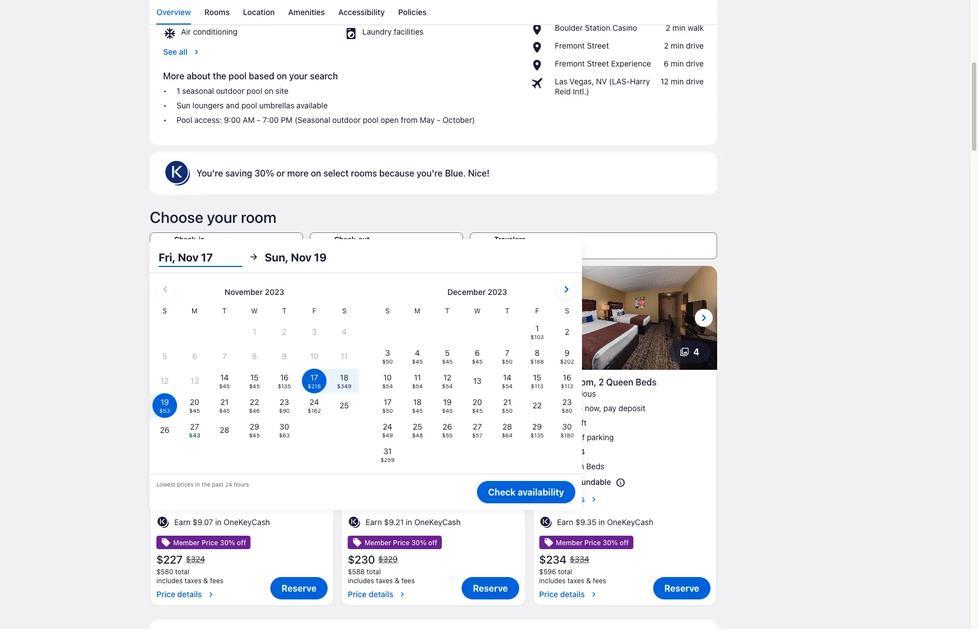 Task type: locate. For each thing, give the bounding box(es) containing it.
1 f from the left
[[312, 307, 316, 314]]

2 free self parking list item from the left
[[348, 432, 519, 442]]

0 horizontal spatial member price 30% off
[[173, 539, 246, 546]]

onekeycash right $9.21
[[414, 518, 461, 527]]

ft inside 300 sq ft free self parking sleeps 2 1 king bed
[[390, 418, 395, 427]]

$580
[[156, 568, 173, 575]]

more for more details
[[539, 495, 558, 504]]

1 2023 from the left
[[265, 287, 284, 297]]

price details button down the $227 $324 $580 total includes taxes & fees
[[156, 585, 224, 600]]

1 300 from the left
[[171, 418, 185, 427]]

reid
[[555, 87, 571, 96]]

medium image
[[192, 47, 201, 56], [589, 590, 598, 599]]

in right $9.07 on the bottom left of page
[[215, 518, 222, 527]]

3 show previous image image from the left
[[539, 311, 553, 324]]

(seasonal
[[295, 115, 330, 124]]

1 horizontal spatial bed
[[386, 462, 400, 471]]

0 horizontal spatial earn
[[174, 518, 191, 527]]

1 horizontal spatial 300 sq ft list item
[[348, 418, 519, 428]]

taxes for $227
[[185, 577, 202, 584]]

0 horizontal spatial taxes
[[185, 577, 202, 584]]

medium image down the $227 $324 $580 total includes taxes & fees
[[206, 590, 215, 599]]

2 partially from the left
[[539, 477, 569, 486]]

in right $9.35
[[599, 518, 605, 527]]

medium image inside price details button
[[589, 590, 598, 599]]

free self parking list item up the sleeps 4 list item
[[539, 432, 711, 442]]

1 horizontal spatial member
[[365, 539, 391, 546]]

deluxe room, 2 queen beds 8.9/10 fabulous
[[539, 377, 657, 398]]

member for $227
[[173, 539, 200, 546]]

pool for on
[[247, 86, 262, 95]]

1 inside list item
[[177, 86, 180, 95]]

more down see all
[[163, 71, 184, 81]]

w down "december 2023"
[[474, 307, 481, 314]]

2 horizontal spatial 300 sq ft list item
[[539, 418, 711, 428]]

2023 right november in the left top of the page
[[265, 287, 284, 297]]

small image for $234
[[544, 537, 554, 548]]

desk, laptop workspace, blackout drapes, iron/ironing board image
[[150, 266, 334, 370], [341, 266, 526, 370]]

0 horizontal spatial 2023
[[265, 287, 284, 297]]

medium image for $230
[[398, 590, 407, 599]]

free self parking
[[171, 433, 231, 442], [554, 433, 614, 442]]

free up lowest prices in the past 24 hours check availability
[[362, 433, 378, 442]]

deposit down room - bed type assigned at check in 8.2/10 very good
[[236, 404, 263, 413]]

1 w from the left
[[251, 307, 258, 314]]

boulder station casino
[[555, 23, 637, 32]]

300 down the very
[[171, 418, 185, 427]]

fees inside the $227 $324 $580 total includes taxes & fees
[[210, 577, 224, 584]]

1 horizontal spatial queen
[[606, 377, 633, 387]]

1 show next image image from the left
[[314, 311, 328, 324]]

check left in
[[281, 377, 307, 387]]

min
[[673, 23, 686, 32], [671, 41, 684, 50], [671, 59, 684, 68], [671, 77, 684, 86]]

policies link
[[398, 0, 427, 25]]

1 seasonal outdoor pool on site list item
[[163, 86, 517, 96]]

earn for $227
[[174, 518, 191, 527]]

nice!
[[468, 168, 490, 178]]

$234 $334 $596 total includes taxes & fees
[[539, 553, 606, 584]]

0 vertical spatial drive
[[686, 41, 704, 50]]

1 horizontal spatial room,
[[570, 377, 596, 387]]

0 horizontal spatial 300 sq ft
[[171, 418, 204, 427]]

popular location image
[[530, 23, 550, 36], [530, 41, 550, 54]]

1 fremont from the top
[[555, 41, 585, 50]]

0 vertical spatial check
[[281, 377, 307, 387]]

your up nov 17 button
[[207, 207, 238, 226]]

fremont street
[[555, 41, 609, 50]]

at
[[271, 377, 279, 387]]

2023
[[265, 287, 284, 297], [488, 287, 507, 297]]

show previous image image
[[156, 311, 170, 324], [348, 311, 361, 324], [539, 311, 553, 324]]

1 horizontal spatial free
[[362, 433, 378, 442]]

2 horizontal spatial free
[[554, 433, 570, 442]]

8.2/10
[[156, 389, 178, 398]]

next month image
[[560, 283, 573, 296]]

30% down the earn $9.21 in onekeycash
[[411, 539, 427, 546]]

reserve button for $227
[[270, 577, 328, 600]]

las vegas, nv (las-harry reid intl.)
[[555, 77, 650, 96]]

3 drive from the top
[[686, 77, 704, 86]]

free inside 300 sq ft free self parking sleeps 2 1 king bed
[[362, 433, 378, 442]]

details
[[560, 495, 585, 504], [177, 590, 202, 599], [369, 590, 393, 599], [560, 590, 585, 599]]

pool up the sun loungers and pool umbrellas available
[[247, 86, 262, 95]]

3 reserve now, pay deposit list item from the left
[[539, 403, 711, 413]]

min left walk
[[673, 23, 686, 32]]

1 horizontal spatial reserve now, pay deposit
[[362, 404, 454, 413]]

1 vertical spatial 1
[[407, 377, 411, 387]]

1 vertical spatial your
[[207, 207, 238, 226]]

beds inside deluxe room, 2 queen beds 8.9/10 fabulous
[[636, 377, 657, 387]]

t down "december 2023"
[[505, 307, 509, 314]]

1 horizontal spatial free self parking list item
[[348, 432, 519, 442]]

overview
[[156, 8, 191, 17]]

pool up "1 seasonal outdoor pool on site" at left top
[[229, 71, 247, 81]]

2 300 sq ft list item from the left
[[348, 418, 519, 428]]

5 button for $227
[[286, 341, 328, 363]]

6
[[664, 59, 669, 68]]

2 horizontal spatial parking
[[587, 433, 614, 442]]

location
[[243, 8, 275, 17]]

pay down deluxe room, 1 king bed 8.9/10 fabulous
[[412, 404, 425, 413]]

1 street from the top
[[587, 41, 609, 50]]

1 horizontal spatial sleeps
[[554, 447, 578, 456]]

1 horizontal spatial show previous image image
[[348, 311, 361, 324]]

0 horizontal spatial desk, laptop workspace, blackout drapes, iron/ironing board image
[[150, 266, 334, 370]]

2 refundable from the left
[[571, 477, 611, 486]]

2 desk, laptop workspace, blackout drapes, iron/ironing board image from the left
[[341, 266, 526, 370]]

free self parking list item for $227
[[156, 432, 328, 442]]

sun,
[[265, 250, 288, 263]]

pool inside list item
[[247, 86, 262, 95]]

king
[[414, 377, 432, 387], [368, 462, 384, 471]]

2 earn from the left
[[366, 518, 382, 527]]

& for $227
[[203, 577, 208, 584]]

t down the november 2023 at the top
[[282, 307, 287, 314]]

30% for $227
[[220, 539, 235, 546]]

2 m from the left
[[415, 307, 420, 314]]

3 taxes from the left
[[568, 577, 584, 584]]

3 deposit from the left
[[619, 404, 646, 413]]

street down station
[[587, 41, 609, 50]]

1 show previous image image from the left
[[156, 311, 170, 324]]

free self parking up sleeps 4 2 queen beds
[[554, 433, 614, 442]]

list containing overview
[[150, 0, 717, 25]]

deluxe inside deluxe room, 2 queen beds 8.9/10 fabulous
[[539, 377, 568, 387]]

1 horizontal spatial reserve button
[[462, 577, 519, 600]]

airport image
[[530, 76, 550, 90]]

8.9/10 inside deluxe room, 2 queen beds 8.9/10 fabulous
[[539, 389, 561, 398]]

details for $230
[[369, 590, 393, 599]]

1 horizontal spatial price details button
[[348, 585, 415, 600]]

deposit for $227
[[236, 404, 263, 413]]

300 sq ft list item up the sleeps 4 list item
[[539, 418, 711, 428]]

price details down the '$580'
[[156, 590, 202, 599]]

price details button down $230 $329 $588 total includes taxes & fees
[[348, 585, 415, 600]]

details for $234
[[560, 590, 585, 599]]

2 show next image image from the left
[[506, 311, 519, 324]]

min right 6
[[671, 59, 684, 68]]

1 horizontal spatial check
[[488, 487, 516, 497]]

0 horizontal spatial m
[[192, 307, 198, 314]]

2 horizontal spatial self
[[572, 433, 585, 442]]

4 t from the left
[[505, 307, 509, 314]]

outdoor
[[216, 86, 245, 95], [332, 115, 361, 124]]

0 horizontal spatial deposit
[[236, 404, 263, 413]]

3 free from the left
[[554, 433, 570, 442]]

4 inside sleeps 4 2 queen beds
[[580, 447, 585, 456]]

0 horizontal spatial check
[[281, 377, 307, 387]]

sleeps inside 300 sq ft free self parking sleeps 2 1 king bed
[[362, 447, 387, 456]]

0 horizontal spatial on
[[264, 86, 273, 95]]

3 show next image image from the left
[[697, 311, 711, 324]]

may
[[420, 115, 435, 124]]

2023 for december 2023
[[488, 287, 507, 297]]

8.9/10
[[348, 389, 370, 398], [539, 389, 561, 398]]

6 min drive
[[664, 59, 704, 68]]

list containing boulder station casino
[[530, 23, 704, 97]]

details for $227
[[177, 590, 202, 599]]

2 now, from the left
[[394, 404, 410, 413]]

november 2023
[[225, 287, 284, 297]]

2 300 from the left
[[362, 418, 377, 427]]

2 show previous image image from the left
[[348, 311, 361, 324]]

1 horizontal spatial partially refundable button
[[539, 477, 711, 488]]

price details button for $230
[[348, 585, 415, 600]]

1 reserve now, pay deposit from the left
[[171, 404, 263, 413]]

member price 30% off for $230
[[365, 539, 438, 546]]

choose
[[150, 207, 203, 226]]

0 horizontal spatial off
[[237, 539, 246, 546]]

medium image down $234 $334 $596 total includes taxes & fees
[[589, 590, 598, 599]]

refundable for $227
[[188, 477, 228, 486]]

total for $234
[[558, 568, 572, 575]]

pool access: 9:00 am - 7:00 pm (seasonal outdoor pool open from may - october) list item
[[163, 115, 517, 125]]

0 vertical spatial your
[[289, 71, 308, 81]]

& inside the $227 $324 $580 total includes taxes & fees
[[203, 577, 208, 584]]

0 horizontal spatial partially refundable button
[[156, 477, 328, 488]]

king inside deluxe room, 1 king bed 8.9/10 fabulous
[[414, 377, 432, 387]]

8.9/10 for $234
[[539, 389, 561, 398]]

300 for $227
[[171, 418, 185, 427]]

1 total from the left
[[175, 568, 189, 575]]

nv
[[596, 77, 607, 86]]

1 onekeycash from the left
[[224, 518, 270, 527]]

1 room, from the left
[[378, 377, 405, 387]]

2 queen beds list item
[[539, 461, 711, 471]]

self up sleeps 2 list item
[[380, 433, 393, 442]]

includes down $596
[[539, 577, 566, 584]]

popular location image
[[530, 59, 550, 72]]

1 self from the left
[[189, 433, 202, 442]]

1 5 from the left
[[311, 347, 317, 357]]

m
[[192, 307, 198, 314], [415, 307, 420, 314]]

3 parking from the left
[[587, 433, 614, 442]]

1 free self parking from the left
[[171, 433, 231, 442]]

1 s from the left
[[163, 307, 167, 314]]

m for november 2023
[[192, 307, 198, 314]]

1 deposit from the left
[[236, 404, 263, 413]]

medium image inside see all button
[[192, 47, 201, 56]]

default theme image up the $227
[[156, 516, 170, 529]]

total inside $230 $329 $588 total includes taxes & fees
[[367, 568, 381, 575]]

reserve now, pay deposit list item
[[156, 403, 328, 413], [348, 403, 519, 413], [539, 403, 711, 413]]

good
[[199, 389, 219, 398]]

deposit for $234
[[619, 404, 646, 413]]

free self parking list item for $230
[[348, 432, 519, 442]]

2 horizontal spatial total
[[558, 568, 572, 575]]

0 horizontal spatial reserve now, pay deposit
[[171, 404, 263, 413]]

0 horizontal spatial onekeycash
[[224, 518, 270, 527]]

more
[[163, 71, 184, 81], [539, 495, 558, 504]]

taxes down $329 button
[[376, 577, 393, 584]]

in for $234
[[599, 518, 605, 527]]

m for december 2023
[[415, 307, 420, 314]]

small image
[[161, 537, 171, 548], [544, 537, 554, 548]]

2 horizontal spatial free self parking list item
[[539, 432, 711, 442]]

2 street from the top
[[587, 59, 609, 68]]

in
[[195, 481, 200, 487], [215, 518, 222, 527], [406, 518, 412, 527], [599, 518, 605, 527]]

fees inside $230 $329 $588 total includes taxes & fees
[[401, 577, 415, 584]]

8.9/10 inside deluxe room, 1 king bed 8.9/10 fabulous
[[348, 389, 370, 398]]

0 horizontal spatial refundable
[[188, 477, 228, 486]]

sq for $227
[[188, 418, 196, 427]]

total inside $234 $334 $596 total includes taxes & fees
[[558, 568, 572, 575]]

sleeps up lowest prices in the past 24 hours check availability
[[362, 447, 387, 456]]

0 horizontal spatial partially
[[156, 477, 186, 486]]

ft for $227
[[198, 418, 204, 427]]

0 horizontal spatial show previous image image
[[156, 311, 170, 324]]

total right $588
[[367, 568, 381, 575]]

in
[[310, 377, 317, 387]]

show all 4 images for deluxe room, 2 queen beds image
[[680, 347, 689, 356]]

0 horizontal spatial member
[[173, 539, 200, 546]]

0 horizontal spatial free
[[171, 433, 187, 442]]

reserve now, pay deposit down good
[[171, 404, 263, 413]]

show previous image image for $230
[[348, 311, 361, 324]]

beds for 4
[[586, 462, 605, 471]]

pool for based
[[229, 71, 247, 81]]

price details down $588
[[348, 590, 393, 599]]

2 free self parking from the left
[[554, 433, 614, 442]]

2023 for november 2023
[[265, 287, 284, 297]]

1 horizontal spatial more
[[539, 495, 558, 504]]

2 price details from the left
[[348, 590, 393, 599]]

1 horizontal spatial beds
[[636, 377, 657, 387]]

fabulous inside deluxe room, 1 king bed 8.9/10 fabulous
[[372, 389, 405, 398]]

2 & from the left
[[395, 577, 400, 584]]

bed inside room - bed type assigned at check in 8.2/10 very good
[[189, 377, 205, 387]]

2 partially refundable from the left
[[539, 477, 611, 486]]

deposit down deluxe room, 2 queen beds 8.9/10 fabulous
[[619, 404, 646, 413]]

taxes
[[185, 577, 202, 584], [376, 577, 393, 584], [568, 577, 584, 584]]

reserve button for $230
[[462, 577, 519, 600]]

0 horizontal spatial sleeps
[[362, 447, 387, 456]]

1 horizontal spatial 1
[[362, 462, 366, 471]]

2 horizontal spatial member
[[556, 539, 583, 546]]

medium image
[[589, 495, 598, 504], [206, 590, 215, 599], [398, 590, 407, 599]]

1 horizontal spatial reserve now, pay deposit list item
[[348, 403, 519, 413]]

total
[[175, 568, 189, 575], [367, 568, 381, 575], [558, 568, 572, 575]]

1 vertical spatial popular location image
[[530, 41, 550, 54]]

member up $329
[[365, 539, 391, 546]]

2 deluxe from the left
[[539, 377, 568, 387]]

medium image inside "more details" button
[[589, 495, 598, 504]]

300
[[171, 418, 185, 427], [362, 418, 377, 427], [554, 418, 568, 427]]

earn $9.21 in onekeycash
[[366, 518, 461, 527]]

list
[[150, 0, 717, 25], [530, 23, 704, 97], [163, 86, 517, 125], [156, 403, 328, 471], [348, 403, 519, 471], [539, 403, 711, 471]]

2 fabulous from the left
[[564, 389, 596, 398]]

2 8.9/10 from the left
[[539, 389, 561, 398]]

taxes inside $234 $334 $596 total includes taxes & fees
[[568, 577, 584, 584]]

2 horizontal spatial earn
[[557, 518, 573, 527]]

details down $230 $329 $588 total includes taxes & fees
[[369, 590, 393, 599]]

2 horizontal spatial bed
[[434, 377, 451, 387]]

2 sleeps from the left
[[554, 447, 578, 456]]

2 inside deluxe room, 2 queen beds 8.9/10 fabulous
[[599, 377, 604, 387]]

1 pay from the left
[[221, 404, 234, 413]]

air
[[181, 27, 191, 36]]

17 inside nov 17 button
[[193, 245, 202, 255]]

queen inside sleeps 4 2 queen beds
[[561, 462, 584, 471]]

drive down walk
[[686, 41, 704, 50]]

pool for umbrellas
[[241, 101, 257, 110]]

1 horizontal spatial deposit
[[427, 404, 454, 413]]

free
[[171, 433, 187, 442], [362, 433, 378, 442], [554, 433, 570, 442]]

1 refundable from the left
[[188, 477, 228, 486]]

1 vertical spatial queen
[[561, 462, 584, 471]]

min for 2 min drive
[[671, 41, 684, 50]]

1 horizontal spatial includes
[[348, 577, 374, 584]]

in right the prices
[[195, 481, 200, 487]]

2 pay from the left
[[412, 404, 425, 413]]

1 parking from the left
[[204, 433, 231, 442]]

1 now, from the left
[[202, 404, 219, 413]]

show previous image image for $234
[[539, 311, 553, 324]]

2 parking from the left
[[396, 433, 423, 442]]

in inside lowest prices in the past 24 hours check availability
[[195, 481, 200, 487]]

1 horizontal spatial outdoor
[[332, 115, 361, 124]]

1 horizontal spatial now,
[[394, 404, 410, 413]]

1 free from the left
[[171, 433, 187, 442]]

partially refundable up more details
[[539, 477, 611, 486]]

1 taxes from the left
[[185, 577, 202, 584]]

reserve now, pay deposit list item down room - bed type assigned at check in 8.2/10 very good
[[156, 403, 328, 413]]

4 up 2 queen beds list item at bottom right
[[580, 447, 585, 456]]

and
[[226, 101, 239, 110]]

1 vertical spatial more
[[539, 495, 558, 504]]

1 horizontal spatial pay
[[412, 404, 425, 413]]

1 vertical spatial drive
[[686, 59, 704, 68]]

price details button down $234 $334 $596 total includes taxes & fees
[[539, 585, 606, 600]]

1 seasonal outdoor pool on site
[[177, 86, 288, 95]]

& down $334 button
[[586, 577, 591, 584]]

3 onekeycash from the left
[[607, 518, 653, 527]]

the inside lowest prices in the past 24 hours check availability
[[202, 481, 210, 487]]

1 fabulous from the left
[[372, 389, 405, 398]]

12 min drive
[[661, 77, 704, 86]]

2 vertical spatial on
[[311, 168, 321, 178]]

2 fees from the left
[[401, 577, 415, 584]]

- inside room - bed type assigned at check in 8.2/10 very good
[[183, 377, 187, 387]]

3 300 from the left
[[554, 418, 568, 427]]

0 horizontal spatial total
[[175, 568, 189, 575]]

$596
[[539, 568, 556, 575]]

medium image up $9.35
[[589, 495, 598, 504]]

1 horizontal spatial 5 button
[[478, 341, 519, 363]]

price details button for $227
[[156, 585, 224, 600]]

list containing 1 seasonal outdoor pool on site
[[163, 86, 517, 125]]

2 room, from the left
[[570, 377, 596, 387]]

5 button for $230
[[478, 341, 519, 363]]

2 total from the left
[[367, 568, 381, 575]]

1 8.9/10 from the left
[[348, 389, 370, 398]]

w down the november 2023 at the top
[[251, 307, 258, 314]]

total inside the $227 $324 $580 total includes taxes & fees
[[175, 568, 189, 575]]

show next image image
[[314, 311, 328, 324], [506, 311, 519, 324], [697, 311, 711, 324]]

3 s from the left
[[385, 307, 390, 314]]

300 sq ft
[[171, 418, 204, 427], [554, 418, 587, 427]]

open
[[381, 115, 399, 124]]

1 small image from the left
[[161, 537, 171, 548]]

3 off from the left
[[620, 539, 629, 546]]

t down december
[[445, 307, 450, 314]]

& inside $230 $329 $588 total includes taxes & fees
[[395, 577, 400, 584]]

reserve
[[171, 404, 200, 413], [362, 404, 391, 413], [554, 404, 583, 413], [282, 583, 317, 594], [473, 583, 508, 594], [664, 583, 699, 594]]

free self parking list item up sleeps 2 list item
[[348, 432, 519, 442]]

free self parking list item
[[156, 432, 328, 442], [348, 432, 519, 442], [539, 432, 711, 442]]

amenities link
[[288, 0, 325, 25]]

1 reserve button from the left
[[270, 577, 328, 600]]

now, for $227
[[202, 404, 219, 413]]

1 sq from the left
[[188, 418, 196, 427]]

sq up sleeps 4 2 queen beds
[[570, 418, 579, 427]]

earn
[[174, 518, 191, 527], [366, 518, 382, 527], [557, 518, 573, 527]]

medium image down $230 $329 $588 total includes taxes & fees
[[398, 590, 407, 599]]

300 sq ft free self parking sleeps 2 1 king bed
[[362, 418, 423, 471]]

reserve button for $234
[[653, 577, 711, 600]]

& for $230
[[395, 577, 400, 584]]

0 horizontal spatial fees
[[210, 577, 224, 584]]

1 desk, laptop workspace, blackout drapes, iron/ironing board image from the left
[[150, 266, 334, 370]]

includes for $230
[[348, 577, 374, 584]]

parking down good
[[204, 433, 231, 442]]

total right the '$580'
[[175, 568, 189, 575]]

reserve now, pay deposit
[[171, 404, 263, 413], [362, 404, 454, 413], [554, 404, 646, 413]]

now, down good
[[202, 404, 219, 413]]

2 taxes from the left
[[376, 577, 393, 584]]

2 horizontal spatial price details button
[[539, 585, 606, 600]]

- up the very
[[183, 377, 187, 387]]

price details for $234
[[539, 590, 585, 599]]

1 horizontal spatial king
[[414, 377, 432, 387]]

ft down good
[[198, 418, 204, 427]]

2 horizontal spatial reserve now, pay deposit
[[554, 404, 646, 413]]

room, for $234
[[570, 377, 596, 387]]

room, inside deluxe room, 1 king bed 8.9/10 fabulous
[[378, 377, 405, 387]]

bar
[[362, 5, 375, 14]]

december 2023
[[448, 287, 507, 297]]

300 down deluxe room, 1 king bed 8.9/10 fabulous
[[362, 418, 377, 427]]

onekeycash down hours
[[224, 518, 270, 527]]

2
[[666, 23, 670, 32], [664, 41, 669, 50], [599, 377, 604, 387], [389, 447, 393, 456], [554, 462, 558, 471]]

includes down $588
[[348, 577, 374, 584]]

2 popular location image from the top
[[530, 41, 550, 54]]

includes inside $234 $334 $596 total includes taxes & fees
[[539, 577, 566, 584]]

1 off from the left
[[237, 539, 246, 546]]

2 reserve now, pay deposit from the left
[[362, 404, 454, 413]]

1 partially refundable from the left
[[156, 477, 228, 486]]

2 small image from the left
[[544, 537, 554, 548]]

fabulous for $230
[[372, 389, 405, 398]]

off down earn $9.35 in onekeycash
[[620, 539, 629, 546]]

3 free self parking list item from the left
[[539, 432, 711, 442]]

1 drive from the top
[[686, 41, 704, 50]]

1 horizontal spatial fabulous
[[564, 389, 596, 398]]

2 partially refundable button from the left
[[539, 477, 711, 488]]

$9.21
[[384, 518, 404, 527]]

lowest prices in the past 24 hours check availability
[[156, 481, 564, 497]]

1 earn from the left
[[174, 518, 191, 527]]

1 horizontal spatial 4
[[693, 347, 699, 357]]

includes inside the $227 $324 $580 total includes taxes & fees
[[156, 577, 183, 584]]

free self parking list item up hours
[[156, 432, 328, 442]]

ft up sleeps 4 2 queen beds
[[581, 418, 587, 427]]

300 sq ft up sleeps 4 2 queen beds
[[554, 418, 587, 427]]

2 self from the left
[[380, 433, 393, 442]]

includes inside $230 $329 $588 total includes taxes & fees
[[348, 577, 374, 584]]

1 ft from the left
[[198, 418, 204, 427]]

small image up the $227
[[161, 537, 171, 548]]

2 horizontal spatial 1
[[407, 377, 411, 387]]

2 default theme image from the left
[[539, 516, 553, 529]]

1 member from the left
[[173, 539, 200, 546]]

sleeps inside sleeps 4 2 queen beds
[[554, 447, 578, 456]]

sq
[[188, 418, 196, 427], [379, 418, 388, 427], [570, 418, 579, 427]]

f for december 2023
[[535, 307, 539, 314]]

room,
[[378, 377, 405, 387], [570, 377, 596, 387]]

taxes inside the $227 $324 $580 total includes taxes & fees
[[185, 577, 202, 584]]

member up $324
[[173, 539, 200, 546]]

reserve button
[[270, 577, 328, 600], [462, 577, 519, 600], [653, 577, 711, 600]]

outdoor down sun loungers and pool umbrellas available "list item"
[[332, 115, 361, 124]]

details down $234 $334 $596 total includes taxes & fees
[[560, 590, 585, 599]]

queen inside deluxe room, 2 queen beds 8.9/10 fabulous
[[606, 377, 633, 387]]

member price 30% off up $329
[[365, 539, 438, 546]]

0 horizontal spatial sq
[[188, 418, 196, 427]]

5 button
[[286, 341, 328, 363], [478, 341, 519, 363]]

ft
[[198, 418, 204, 427], [390, 418, 395, 427], [581, 418, 587, 427]]

& down '$324' button
[[203, 577, 208, 584]]

300 sq ft for $227
[[171, 418, 204, 427]]

drive down 6 min drive
[[686, 77, 704, 86]]

fabulous inside deluxe room, 2 queen beds 8.9/10 fabulous
[[564, 389, 596, 398]]

reserve now, pay deposit for $234
[[554, 404, 646, 413]]

fees inside $234 $334 $596 total includes taxes & fees
[[593, 577, 606, 584]]

check
[[281, 377, 307, 387], [488, 487, 516, 497]]

parking inside 300 sq ft free self parking sleeps 2 1 king bed
[[396, 433, 423, 442]]

small image up $234
[[544, 537, 554, 548]]

now, down deluxe room, 1 king bed 8.9/10 fabulous
[[394, 404, 410, 413]]

free self parking for $234
[[554, 433, 614, 442]]

details up $9.35
[[560, 495, 585, 504]]

300 sq ft list item
[[156, 418, 328, 428], [348, 418, 519, 428], [539, 418, 711, 428]]

on right more
[[311, 168, 321, 178]]

beds inside sleeps 4 2 queen beds
[[586, 462, 605, 471]]

fabulous
[[372, 389, 405, 398], [564, 389, 596, 398]]

t
[[222, 307, 227, 314], [282, 307, 287, 314], [445, 307, 450, 314], [505, 307, 509, 314]]

default theme image
[[156, 516, 170, 529], [539, 516, 553, 529]]

popular location image left boulder
[[530, 23, 550, 36]]

onekeycash down "more details" button
[[607, 518, 653, 527]]

& inside $234 $334 $596 total includes taxes & fees
[[586, 577, 591, 584]]

f for november 2023
[[312, 307, 316, 314]]

price up the $334
[[585, 539, 601, 546]]

refundable left hours
[[188, 477, 228, 486]]

your
[[289, 71, 308, 81], [207, 207, 238, 226]]

2023 right december
[[488, 287, 507, 297]]

partially for $227
[[156, 477, 186, 486]]

nov left 19
[[291, 250, 312, 263]]

check inside lowest prices in the past 24 hours check availability
[[488, 487, 516, 497]]

2 horizontal spatial reserve now, pay deposit list item
[[539, 403, 711, 413]]

self
[[189, 433, 202, 442], [380, 433, 393, 442], [572, 433, 585, 442]]

1 vertical spatial king
[[368, 462, 384, 471]]

0 horizontal spatial now,
[[202, 404, 219, 413]]

street for fremont street experience
[[587, 59, 609, 68]]

room, inside deluxe room, 2 queen beds 8.9/10 fabulous
[[570, 377, 596, 387]]

0 horizontal spatial f
[[312, 307, 316, 314]]

0 horizontal spatial includes
[[156, 577, 183, 584]]

1 300 sq ft list item from the left
[[156, 418, 328, 428]]

min up 6 min drive
[[671, 41, 684, 50]]

partially refundable button up earn $9.07 in onekeycash
[[156, 477, 328, 488]]

2 horizontal spatial reserve button
[[653, 577, 711, 600]]

more inside button
[[539, 495, 558, 504]]

outdoor up and
[[216, 86, 245, 95]]

min for 2 min walk
[[673, 23, 686, 32]]

1 fees from the left
[[210, 577, 224, 584]]

you're
[[417, 168, 443, 178]]

1 member price 30% off from the left
[[173, 539, 246, 546]]

1 horizontal spatial free self parking
[[554, 433, 614, 442]]

on for more
[[311, 168, 321, 178]]

0 horizontal spatial free self parking list item
[[156, 432, 328, 442]]

off down earn $9.07 in onekeycash
[[237, 539, 246, 546]]

1 horizontal spatial ft
[[390, 418, 395, 427]]

earn for $234
[[557, 518, 573, 527]]

3 includes from the left
[[539, 577, 566, 584]]

2 horizontal spatial fees
[[593, 577, 606, 584]]

taxes inside $230 $329 $588 total includes taxes & fees
[[376, 577, 393, 584]]

sleeps
[[362, 447, 387, 456], [554, 447, 578, 456]]

0 vertical spatial on
[[277, 71, 287, 81]]

off for $227
[[237, 539, 246, 546]]

0 horizontal spatial queen
[[561, 462, 584, 471]]

conditioning
[[193, 27, 238, 36]]

pay for $234
[[604, 404, 617, 413]]

deluxe inside deluxe room, 1 king bed 8.9/10 fabulous
[[348, 377, 376, 387]]

9:00
[[224, 115, 241, 124]]

2 horizontal spatial taxes
[[568, 577, 584, 584]]

partially up availability
[[539, 477, 569, 486]]

0 horizontal spatial reserve button
[[270, 577, 328, 600]]

2 fremont from the top
[[555, 59, 585, 68]]

1 deluxe from the left
[[348, 377, 376, 387]]

min right 12 at the top right
[[671, 77, 684, 86]]

30% down earn $9.07 in onekeycash
[[220, 539, 235, 546]]

1 partially from the left
[[156, 477, 186, 486]]

0 vertical spatial queen
[[606, 377, 633, 387]]

-
[[257, 115, 260, 124], [437, 115, 440, 124], [183, 377, 187, 387]]

1 vertical spatial medium image
[[589, 590, 598, 599]]

3 price details from the left
[[539, 590, 585, 599]]

total right $596
[[558, 568, 572, 575]]

beds for room,
[[636, 377, 657, 387]]

3 fees from the left
[[593, 577, 606, 584]]

3 price details button from the left
[[539, 585, 606, 600]]

0 horizontal spatial 300 sq ft list item
[[156, 418, 328, 428]]

pool inside "list item"
[[241, 101, 257, 110]]

partially refundable button
[[156, 477, 328, 488], [539, 477, 711, 488]]

sleeps 2 list item
[[348, 447, 519, 457]]

2 member from the left
[[365, 539, 391, 546]]

includes down the '$580'
[[156, 577, 183, 584]]

pay
[[221, 404, 234, 413], [412, 404, 425, 413], [604, 404, 617, 413]]

300 sq ft list item up sleeps 2 list item
[[348, 418, 519, 428]]

$334 button
[[569, 554, 590, 564]]

nov 17
[[174, 245, 202, 255]]

1 horizontal spatial partially
[[539, 477, 569, 486]]

w for november
[[251, 307, 258, 314]]

reserve now, pay deposit list item down deluxe room, 2 queen beds 8.9/10 fabulous
[[539, 403, 711, 413]]

1 horizontal spatial 2023
[[488, 287, 507, 297]]

1 reserve now, pay deposit list item from the left
[[156, 403, 328, 413]]

min for 12 min drive
[[671, 77, 684, 86]]

beds
[[636, 377, 657, 387], [586, 462, 605, 471]]

1 horizontal spatial small image
[[544, 537, 554, 548]]

default theme image
[[348, 516, 361, 529]]

0 vertical spatial 4
[[693, 347, 699, 357]]

off for $234
[[620, 539, 629, 546]]

1 includes from the left
[[156, 577, 183, 584]]

3 self from the left
[[572, 433, 585, 442]]

on left site
[[264, 86, 273, 95]]

2 horizontal spatial price details
[[539, 590, 585, 599]]

amenities
[[288, 8, 325, 17]]

min for 6 min drive
[[671, 59, 684, 68]]

2 5 from the left
[[502, 347, 508, 357]]

nov right 'fri,'
[[178, 250, 198, 263]]

0 horizontal spatial ft
[[198, 418, 204, 427]]

1 vertical spatial on
[[264, 86, 273, 95]]

drive for 2 min drive
[[686, 41, 704, 50]]

3 reserve now, pay deposit from the left
[[554, 404, 646, 413]]

1 & from the left
[[203, 577, 208, 584]]

earn left $9.07 on the bottom left of page
[[174, 518, 191, 527]]

total for $230
[[367, 568, 381, 575]]

pay down deluxe room, 2 queen beds 8.9/10 fabulous
[[604, 404, 617, 413]]

1 horizontal spatial total
[[367, 568, 381, 575]]

fremont down boulder
[[555, 41, 585, 50]]



Task type: describe. For each thing, give the bounding box(es) containing it.
300 inside 300 sq ft free self parking sleeps 2 1 king bed
[[362, 418, 377, 427]]

laundry facilities
[[362, 27, 424, 36]]

restaurant
[[181, 5, 220, 14]]

outdoor inside list item
[[332, 115, 361, 124]]

because
[[379, 168, 414, 178]]

or
[[276, 168, 285, 178]]

free for $234
[[554, 433, 570, 442]]

$9.07
[[193, 518, 213, 527]]

0 horizontal spatial your
[[207, 207, 238, 226]]

medium image for $227
[[206, 590, 215, 599]]

now, for $230
[[394, 404, 410, 413]]

$234
[[539, 553, 567, 566]]

member price 30% off for $227
[[173, 539, 246, 546]]

in for $227
[[215, 518, 222, 527]]

w for december
[[474, 307, 481, 314]]

off for $230
[[428, 539, 438, 546]]

air conditioning
[[181, 27, 238, 36]]

desk, laptop workspace, blackout drapes, iron/ironing board image for $227
[[150, 266, 334, 370]]

sq inside 300 sq ft free self parking sleeps 2 1 king bed
[[379, 418, 388, 427]]

partially refundable button for $227
[[156, 477, 328, 488]]

medium image for $334
[[589, 590, 598, 599]]

2 min drive
[[664, 41, 704, 50]]

more for more about the pool based on your search
[[163, 71, 184, 81]]

bed inside deluxe room, 1 king bed 8.9/10 fabulous
[[434, 377, 451, 387]]

reserve now, pay deposit for $230
[[362, 404, 454, 413]]

300 for $234
[[554, 418, 568, 427]]

intl.)
[[573, 87, 589, 96]]

reserve now, pay deposit list item for $227
[[156, 403, 328, 413]]

price down $588
[[348, 590, 367, 599]]

7:00
[[263, 115, 279, 124]]

fees for $230
[[401, 577, 415, 584]]

30% for $230
[[411, 539, 427, 546]]

deluxe room, 1 king bed 8.9/10 fabulous
[[348, 377, 451, 398]]

12
[[661, 77, 669, 86]]

onekeycash for $230
[[414, 518, 461, 527]]

price details for $227
[[156, 590, 202, 599]]

pay for $227
[[221, 404, 234, 413]]

policies
[[398, 8, 427, 17]]

theme default image
[[222, 5, 232, 15]]

8.9/10 for $230
[[348, 389, 370, 398]]

room
[[156, 377, 180, 387]]

earn $9.07 in onekeycash
[[174, 518, 270, 527]]

assigned
[[230, 377, 268, 387]]

deluxe for $230
[[348, 377, 376, 387]]

desk, laptop workspace, blackout drapes, iron/ironing board image for $230
[[341, 266, 526, 370]]

1 t from the left
[[222, 307, 227, 314]]

taxes for $230
[[376, 577, 393, 584]]

november
[[225, 287, 263, 297]]

october)
[[443, 115, 475, 124]]

see all button
[[163, 40, 517, 57]]

total for $227
[[175, 568, 189, 575]]

king inside 300 sq ft free self parking sleeps 2 1 king bed
[[368, 462, 384, 471]]

earn $9.35 in onekeycash
[[557, 518, 653, 527]]

5 for $230
[[502, 347, 508, 357]]

reserve now, pay deposit list item for $230
[[348, 403, 519, 413]]

default theme image for $234
[[539, 516, 553, 529]]

availability
[[518, 487, 564, 497]]

fees for $227
[[210, 577, 224, 584]]

now, for $234
[[585, 404, 601, 413]]

december
[[448, 287, 486, 297]]

2 t from the left
[[282, 307, 287, 314]]

2 inside sleeps 4 2 queen beds
[[554, 462, 558, 471]]

queen for 4
[[561, 462, 584, 471]]

prices
[[177, 481, 194, 487]]

pool inside list item
[[363, 115, 379, 124]]

site
[[276, 86, 288, 95]]

location link
[[243, 0, 275, 25]]

free self parking for $227
[[171, 433, 231, 442]]

from
[[401, 115, 418, 124]]

available
[[296, 101, 328, 110]]

partially refundable for $227
[[156, 477, 228, 486]]

reserve now, pay deposit for $227
[[171, 404, 263, 413]]

includes for $234
[[539, 577, 566, 584]]

reserve now, pay deposit list item for $234
[[539, 403, 711, 413]]

accessibility
[[338, 8, 385, 17]]

small image
[[352, 537, 362, 548]]

4 inside button
[[693, 347, 699, 357]]

queen for room,
[[606, 377, 633, 387]]

19
[[314, 250, 327, 263]]

boulder
[[555, 23, 583, 32]]

sun, nov 19
[[265, 250, 327, 263]]

medium image for restaurant
[[192, 47, 201, 56]]

hours
[[234, 481, 249, 487]]

rooms
[[204, 8, 230, 17]]

previous month image
[[159, 283, 172, 296]]

free self parking list item for $234
[[539, 432, 711, 442]]

las
[[555, 77, 568, 86]]

earn for $230
[[366, 518, 382, 527]]

you're
[[197, 168, 223, 178]]

blue.
[[445, 168, 466, 178]]

more details
[[539, 495, 585, 504]]

nov 17 button
[[150, 232, 303, 259]]

fremont street experience
[[555, 59, 651, 68]]

on inside list item
[[264, 86, 273, 95]]

select
[[324, 168, 349, 178]]

sleeps 4 list item
[[539, 447, 711, 457]]

pay for $230
[[412, 404, 425, 413]]

sq for $234
[[570, 418, 579, 427]]

4 s from the left
[[565, 307, 569, 314]]

onekeycash for $234
[[607, 518, 653, 527]]

fees for $234
[[593, 577, 606, 584]]

room - bed type assigned at check in 8.2/10 very good
[[156, 377, 317, 398]]

self inside 300 sq ft free self parking sleeps 2 1 king bed
[[380, 433, 393, 442]]

fremont for fremont street experience
[[555, 59, 585, 68]]

umbrellas
[[259, 101, 294, 110]]

show previous image image for $227
[[156, 311, 170, 324]]

5 for $227
[[311, 347, 317, 357]]

price down $596
[[539, 590, 558, 599]]

$334
[[570, 555, 589, 564]]

fremont for fremont street
[[555, 41, 585, 50]]

sleeps 4 2 queen beds
[[554, 447, 605, 471]]

nov down "choose" in the left of the page
[[174, 245, 190, 255]]

restaurant button
[[181, 4, 232, 16]]

$227
[[156, 553, 183, 566]]

300 sq ft list item for $227
[[156, 418, 328, 428]]

room, for $230
[[378, 377, 405, 387]]

17 inside fri, nov 17 button
[[201, 250, 213, 263]]

search
[[310, 71, 338, 81]]

3 t from the left
[[445, 307, 450, 314]]

deluxe room, 2 queen beds | desk, laptop workspace, blackout drapes, iron/ironing board image
[[533, 266, 717, 370]]

0 vertical spatial the
[[213, 71, 226, 81]]

$227 $324 $580 total includes taxes & fees
[[156, 553, 224, 584]]

parking for $227
[[204, 433, 231, 442]]

ft for $234
[[581, 418, 587, 427]]

past
[[212, 481, 224, 487]]

price down the '$580'
[[156, 590, 175, 599]]

price up $329
[[393, 539, 410, 546]]

seasonal
[[182, 86, 214, 95]]

about
[[187, 71, 211, 81]]

check inside room - bed type assigned at check in 8.2/10 very good
[[281, 377, 307, 387]]

$324 button
[[185, 554, 206, 564]]

deluxe for $234
[[539, 377, 568, 387]]

casino
[[613, 23, 637, 32]]

onekeycash for $227
[[224, 518, 270, 527]]

facilities
[[394, 27, 424, 36]]

member for $234
[[556, 539, 583, 546]]

on for based
[[277, 71, 287, 81]]

type
[[207, 377, 228, 387]]

$324
[[186, 555, 205, 564]]

walk
[[688, 23, 704, 32]]

$230 $329 $588 total includes taxes & fees
[[348, 553, 415, 584]]

see
[[163, 47, 177, 56]]

sun loungers and pool umbrellas available
[[177, 101, 328, 110]]

4 button
[[669, 341, 711, 363]]

outdoor inside list item
[[216, 86, 245, 95]]

nov for sun,
[[291, 250, 312, 263]]

vegas,
[[570, 77, 594, 86]]

30% left or
[[255, 168, 274, 178]]

lowest
[[156, 481, 175, 487]]

accessibility link
[[338, 0, 385, 25]]

show next image image for $227
[[314, 311, 328, 324]]

show next image image for $234
[[697, 311, 711, 324]]

30% for $234
[[603, 539, 618, 546]]

pool
[[177, 115, 192, 124]]

member price 30% off for $234
[[556, 539, 629, 546]]

sun, nov 19 button
[[265, 247, 349, 267]]

pm
[[281, 115, 293, 124]]

more details button
[[539, 494, 711, 505]]

1 horizontal spatial -
[[257, 115, 260, 124]]

includes for $227
[[156, 577, 183, 584]]

300 sq ft list item for $234
[[539, 418, 711, 428]]

2 horizontal spatial -
[[437, 115, 440, 124]]

$9.35
[[576, 518, 597, 527]]

price down $9.07 on the bottom left of page
[[202, 539, 218, 546]]

2 inside 300 sq ft free self parking sleeps 2 1 king bed
[[389, 447, 393, 456]]

sun loungers and pool umbrellas available list item
[[163, 100, 517, 111]]

bed inside 300 sq ft free self parking sleeps 2 1 king bed
[[386, 462, 400, 471]]

fri,
[[159, 250, 175, 263]]

1 king bed list item
[[348, 461, 519, 471]]

fabulous for $234
[[564, 389, 596, 398]]

partially refundable for $234
[[539, 477, 611, 486]]

pool access: 9:00 am - 7:00 pm (seasonal outdoor pool open from may - october)
[[177, 115, 475, 124]]

self for $234
[[572, 433, 585, 442]]

more about the pool based on your search
[[163, 71, 338, 81]]

default theme image for $227
[[156, 516, 170, 529]]

street for fremont street
[[587, 41, 609, 50]]

1 inside deluxe room, 1 king bed 8.9/10 fabulous
[[407, 377, 411, 387]]

nov for fri,
[[178, 250, 198, 263]]

price details button for $234
[[539, 585, 606, 600]]

in for $230
[[406, 518, 412, 527]]

$329
[[378, 555, 398, 564]]

check availability button
[[477, 481, 575, 503]]

& for $234
[[586, 577, 591, 584]]

fri, nov 17
[[159, 250, 213, 263]]

laundry
[[362, 27, 392, 36]]

1 inside 300 sq ft free self parking sleeps 2 1 king bed
[[362, 462, 366, 471]]

loungers
[[193, 101, 224, 110]]

rooms
[[351, 168, 377, 178]]

deposit for $230
[[427, 404, 454, 413]]

member for $230
[[365, 539, 391, 546]]

choose your room
[[150, 207, 277, 226]]

2 s from the left
[[342, 307, 346, 314]]

partially refundable button for $234
[[539, 477, 711, 488]]



Task type: vqa. For each thing, say whether or not it's contained in the screenshot.
fourth S from the left
yes



